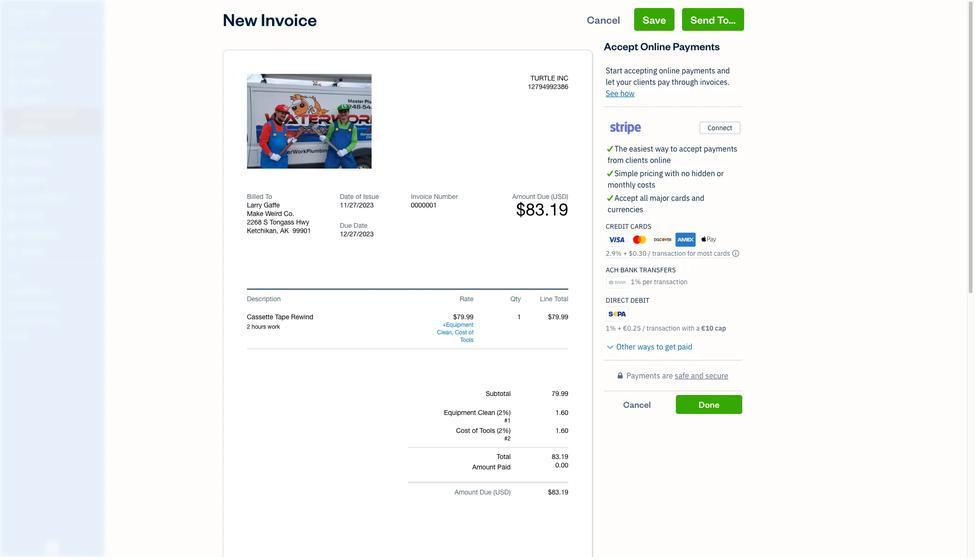 Task type: locate. For each thing, give the bounding box(es) containing it.
other ways to get paid link
[[606, 341, 693, 353]]

apple pay image
[[699, 233, 719, 247]]

1.60
[[556, 409, 569, 417], [556, 427, 569, 435]]

for
[[688, 249, 696, 258]]

online up pay at right top
[[659, 66, 680, 75]]

clients down accepting
[[634, 77, 656, 87]]

clean for equipment clean
[[437, 330, 452, 336]]

# down 1
[[505, 436, 508, 442]]

(2%) up '2'
[[497, 427, 511, 435]]

from
[[608, 156, 624, 165]]

(
[[551, 193, 553, 201], [494, 489, 495, 496]]

turtle
[[8, 9, 35, 18], [531, 74, 555, 82]]

tools down equipment clean
[[460, 337, 474, 344]]

payments
[[682, 66, 716, 75], [704, 144, 738, 154]]

with
[[665, 169, 680, 178], [682, 324, 695, 333]]

online down way
[[650, 156, 671, 165]]

Enter an Invoice # text field
[[411, 202, 438, 209]]

0 vertical spatial #
[[505, 418, 508, 424]]

safe
[[675, 371, 689, 381]]

clients inside the start accepting online payments and let your clients pay through invoices. see how
[[634, 77, 656, 87]]

and down hidden
[[692, 193, 705, 203]]

1 vertical spatial due
[[340, 222, 352, 230]]

tongass
[[270, 219, 294, 226]]

usd inside amount due ( usd ) $83.19
[[553, 193, 567, 201]]

1 horizontal spatial 1%
[[631, 278, 641, 286]]

1 vertical spatial clients
[[626, 156, 648, 165]]

Issue date in MM/DD/YYYY format text field
[[340, 202, 397, 209]]

1 vertical spatial check image
[[606, 168, 615, 179]]

transaction up get
[[647, 324, 681, 333]]

invoice
[[261, 8, 317, 30], [411, 193, 432, 201]]

0 vertical spatial inc
[[37, 9, 50, 18]]

1 vertical spatial #
[[505, 436, 508, 442]]

bank image
[[607, 276, 629, 289]]

equipment inside equipment clean (2%) # 1 cost of tools (2%) # 2
[[444, 409, 476, 417]]

date up issue date in mm/dd/yyyy format text field
[[340, 193, 354, 201]]

ach bank transfers
[[606, 266, 676, 274]]

1 vertical spatial of
[[469, 330, 474, 336]]

0 vertical spatial amount
[[512, 193, 536, 201]]

bank connections image
[[7, 318, 101, 325]]

0 vertical spatial (
[[551, 193, 553, 201]]

and inside accept all major cards and currencies
[[692, 193, 705, 203]]

hidden
[[692, 169, 715, 178]]

1 horizontal spatial to
[[671, 144, 678, 154]]

of inside , cost of tools
[[469, 330, 474, 336]]

line total
[[540, 295, 569, 303]]

send to... button
[[682, 8, 744, 31]]

0 vertical spatial $83.19
[[516, 200, 569, 220]]

equipment
[[446, 322, 474, 329], [444, 409, 476, 417]]

1 vertical spatial /
[[643, 324, 645, 333]]

1.60 down 79.99
[[556, 409, 569, 417]]

+
[[624, 249, 628, 258], [443, 322, 446, 329], [618, 324, 622, 333]]

check image down from
[[606, 168, 615, 179]]

payments right the lock "icon"
[[627, 371, 661, 381]]

0 vertical spatial (2%)
[[497, 409, 511, 417]]

2 horizontal spatial due
[[538, 193, 549, 201]]

clients
[[634, 77, 656, 87], [626, 156, 648, 165]]

1 vertical spatial cards
[[714, 249, 731, 258]]

1 vertical spatial payments
[[704, 144, 738, 154]]

the easiest way to accept payments from clients online
[[608, 144, 738, 165]]

1 vertical spatial (2%)
[[497, 427, 511, 435]]

Enter an Item Description text field
[[247, 323, 426, 331]]

#
[[505, 418, 508, 424], [505, 436, 508, 442]]

payments down send
[[673, 39, 720, 53]]

0 vertical spatial tools
[[460, 337, 474, 344]]

equipment for equipment clean (2%) # 1 cost of tools (2%) # 2
[[444, 409, 476, 417]]

/ right €0.25
[[643, 324, 645, 333]]

total
[[555, 295, 569, 303], [497, 453, 511, 461]]

total up paid
[[497, 453, 511, 461]]

1 1.60 from the top
[[556, 409, 569, 417]]

transaction down transfers
[[654, 278, 688, 286]]

cards
[[671, 193, 690, 203], [714, 249, 731, 258]]

1 horizontal spatial +
[[618, 324, 622, 333]]

0 vertical spatial cost
[[455, 330, 467, 336]]

accept up currencies
[[615, 193, 638, 203]]

$83.19 inside amount due ( usd ) $83.19
[[516, 200, 569, 220]]

0 horizontal spatial +
[[443, 322, 446, 329]]

and right 'safe'
[[691, 371, 704, 381]]

$83.19
[[516, 200, 569, 220], [548, 489, 569, 496]]

0 horizontal spatial turtle
[[8, 9, 35, 18]]

and
[[717, 66, 730, 75], [692, 193, 705, 203], [691, 371, 704, 381]]

# up '2'
[[505, 418, 508, 424]]

ketchikan,
[[247, 227, 278, 235]]

1.60 up 83.19
[[556, 427, 569, 435]]

equipment clean
[[437, 322, 474, 336]]

) for amount due ( usd ) $83.19
[[567, 193, 569, 201]]

turtle up "12794992386"
[[531, 74, 555, 82]]

settings image
[[7, 333, 101, 340]]

0 horizontal spatial )
[[509, 489, 511, 496]]

inc for turtle inc 12794992386
[[557, 74, 569, 82]]

(2%)
[[497, 409, 511, 417], [497, 427, 511, 435]]

tools up total amount paid at bottom
[[480, 427, 495, 435]]

1 horizontal spatial usd
[[553, 193, 567, 201]]

2 vertical spatial transaction
[[647, 324, 681, 333]]

1 vertical spatial date
[[354, 222, 368, 230]]

0 horizontal spatial usd
[[495, 489, 509, 496]]

1 vertical spatial amount
[[473, 464, 496, 471]]

1% left per
[[631, 278, 641, 286]]

1 vertical spatial equipment
[[444, 409, 476, 417]]

1 vertical spatial )
[[509, 489, 511, 496]]

check image
[[606, 143, 615, 155], [606, 168, 615, 179]]

dashboard image
[[6, 41, 18, 51]]

turtle inside "turtle inc 12794992386"
[[531, 74, 555, 82]]

accept up start
[[604, 39, 639, 53]]

currencies
[[608, 205, 644, 214]]

invoices.
[[700, 77, 730, 87]]

make
[[247, 210, 263, 218]]

Item Rate (USD) text field
[[453, 313, 474, 321]]

paid
[[678, 342, 693, 352]]

0 vertical spatial 1.60
[[556, 409, 569, 417]]

(2%) up 1
[[497, 409, 511, 417]]

0 vertical spatial clean
[[437, 330, 452, 336]]

1 horizontal spatial )
[[567, 193, 569, 201]]

delete
[[287, 117, 310, 127]]

hwy
[[296, 219, 309, 226]]

1 horizontal spatial invoice
[[411, 193, 432, 201]]

1% for 1% + €0.25 / transaction with a €10 cap
[[606, 324, 616, 333]]

transaction
[[652, 249, 686, 258], [654, 278, 688, 286], [647, 324, 681, 333]]

payments down connect button
[[704, 144, 738, 154]]

0 vertical spatial cancel
[[587, 13, 620, 26]]

)
[[567, 193, 569, 201], [509, 489, 511, 496]]

transaction down discover icon
[[652, 249, 686, 258]]

inc inside the "turtle inc owner"
[[37, 9, 50, 18]]

payments inside the easiest way to accept payments from clients online
[[704, 144, 738, 154]]

1 horizontal spatial inc
[[557, 74, 569, 82]]

1 vertical spatial payments
[[627, 371, 661, 381]]

cancel
[[587, 13, 620, 26], [624, 399, 651, 410]]

1 vertical spatial cancel button
[[604, 395, 671, 414]]

clients inside the easiest way to accept payments from clients online
[[626, 156, 648, 165]]

0 vertical spatial transaction
[[652, 249, 686, 258]]

0 vertical spatial payments
[[682, 66, 716, 75]]

1 horizontal spatial (
[[551, 193, 553, 201]]

1 vertical spatial tools
[[480, 427, 495, 435]]

amount for amount due ( usd ) $83.19
[[512, 193, 536, 201]]

1
[[508, 418, 511, 424]]

2 1.60 from the top
[[556, 427, 569, 435]]

and up invoices.
[[717, 66, 730, 75]]

1 vertical spatial and
[[692, 193, 705, 203]]

1 vertical spatial $83.19
[[548, 489, 569, 496]]

1 horizontal spatial cancel
[[624, 399, 651, 410]]

cards right the "major"
[[671, 193, 690, 203]]

/ for €0.25
[[643, 324, 645, 333]]

/ right $0.30
[[648, 249, 651, 258]]

1% down bank icon
[[606, 324, 616, 333]]

) down paid
[[509, 489, 511, 496]]

0 vertical spatial )
[[567, 193, 569, 201]]

see
[[606, 89, 619, 98]]

1% for 1% per transaction
[[631, 278, 641, 286]]

1 horizontal spatial /
[[648, 249, 651, 258]]

2 horizontal spatial +
[[624, 249, 628, 258]]

1 horizontal spatial cards
[[714, 249, 731, 258]]

amount due ( usd )
[[455, 489, 511, 496]]

0 vertical spatial equipment
[[446, 322, 474, 329]]

accept
[[604, 39, 639, 53], [615, 193, 638, 203]]

0 horizontal spatial total
[[497, 453, 511, 461]]

to right way
[[671, 144, 678, 154]]

gaffe
[[264, 202, 280, 209]]

debit
[[631, 296, 650, 305]]

( inside amount due ( usd ) $83.19
[[551, 193, 553, 201]]

1 vertical spatial clean
[[478, 409, 495, 417]]

client image
[[6, 59, 18, 69]]

due
[[538, 193, 549, 201], [340, 222, 352, 230], [480, 489, 492, 496]]

check image up from
[[606, 143, 615, 155]]

due inside due date 12/27/2023
[[340, 222, 352, 230]]

0 vertical spatial date
[[340, 193, 354, 201]]

most
[[698, 249, 713, 258]]

date
[[340, 193, 354, 201], [354, 222, 368, 230]]

chart image
[[6, 230, 18, 239]]

total right line
[[555, 295, 569, 303]]

date inside due date 12/27/2023
[[354, 222, 368, 230]]

direct debit
[[606, 296, 650, 305]]

0 horizontal spatial 1%
[[606, 324, 616, 333]]

0 vertical spatial cancel button
[[579, 8, 629, 31]]

payments up through
[[682, 66, 716, 75]]

1 check image from the top
[[606, 143, 615, 155]]

1 horizontal spatial with
[[682, 324, 695, 333]]

2 vertical spatial due
[[480, 489, 492, 496]]

1 vertical spatial turtle
[[531, 74, 555, 82]]

costs
[[638, 180, 656, 190]]

0 vertical spatial usd
[[553, 193, 567, 201]]

equipment inside equipment clean
[[446, 322, 474, 329]]

1 vertical spatial 1.60
[[556, 427, 569, 435]]

clients down easiest
[[626, 156, 648, 165]]

1 horizontal spatial due
[[480, 489, 492, 496]]

0 horizontal spatial cancel
[[587, 13, 620, 26]]

turtle inside the "turtle inc owner"
[[8, 9, 35, 18]]

1 horizontal spatial turtle
[[531, 74, 555, 82]]

1 vertical spatial total
[[497, 453, 511, 461]]

info image
[[732, 250, 740, 257]]

of
[[356, 193, 362, 201], [469, 330, 474, 336], [472, 427, 478, 435]]

turtle up owner
[[8, 9, 35, 18]]

1 vertical spatial (
[[494, 489, 495, 496]]

accept online payments
[[604, 39, 720, 53]]

clean inside equipment clean (2%) # 1 cost of tools (2%) # 2
[[478, 409, 495, 417]]

cost inside equipment clean (2%) # 1 cost of tools (2%) # 2
[[456, 427, 470, 435]]

0 horizontal spatial cards
[[671, 193, 690, 203]]

to left get
[[657, 342, 664, 352]]

0 horizontal spatial inc
[[37, 9, 50, 18]]

) inside amount due ( usd ) $83.19
[[567, 193, 569, 201]]

equipment for equipment clean
[[446, 322, 474, 329]]

0 vertical spatial of
[[356, 193, 362, 201]]

cards left info icon
[[714, 249, 731, 258]]

0 vertical spatial online
[[659, 66, 680, 75]]

1 vertical spatial cancel
[[624, 399, 651, 410]]

0 horizontal spatial to
[[657, 342, 664, 352]]

and inside the start accepting online payments and let your clients pay through invoices. see how
[[717, 66, 730, 75]]

and for start accepting online payments and let your clients pay through invoices. see how
[[717, 66, 730, 75]]

issue
[[363, 193, 379, 201]]

) for amount due ( usd )
[[509, 489, 511, 496]]

date up 12/27/2023
[[354, 222, 368, 230]]

online inside the start accepting online payments and let your clients pay through invoices. see how
[[659, 66, 680, 75]]

2 vertical spatial and
[[691, 371, 704, 381]]

2 (2%) from the top
[[497, 427, 511, 435]]

0 vertical spatial total
[[555, 295, 569, 303]]

cancel for done
[[624, 399, 651, 410]]

turtle inc 12794992386
[[528, 74, 569, 91]]

team members image
[[7, 287, 101, 295]]

of down item rate (usd) text field on the left of page
[[469, 330, 474, 336]]

cancel button
[[579, 8, 629, 31], [604, 395, 671, 414]]

of up total amount paid at bottom
[[472, 427, 478, 435]]

with left a
[[682, 324, 695, 333]]

99901
[[293, 227, 311, 235]]

1 vertical spatial online
[[650, 156, 671, 165]]

ways
[[638, 342, 655, 352]]

cap
[[715, 324, 726, 333]]

1 vertical spatial 1%
[[606, 324, 616, 333]]

due inside amount due ( usd ) $83.19
[[538, 193, 549, 201]]

0 horizontal spatial (
[[494, 489, 495, 496]]

amount inside amount due ( usd ) $83.19
[[512, 193, 536, 201]]

and for accept all major cards and currencies
[[692, 193, 705, 203]]

83.19
[[552, 453, 569, 461]]

0 horizontal spatial due
[[340, 222, 352, 230]]

2 check image from the top
[[606, 168, 615, 179]]

check image
[[606, 193, 615, 204]]

0 horizontal spatial tools
[[460, 337, 474, 344]]

0 horizontal spatial /
[[643, 324, 645, 333]]

0 horizontal spatial invoice
[[261, 8, 317, 30]]

1 # from the top
[[505, 418, 508, 424]]

0 vertical spatial with
[[665, 169, 680, 178]]

direct
[[606, 296, 629, 305]]

2
[[508, 436, 511, 442]]

accept inside accept all major cards and currencies
[[615, 193, 638, 203]]

0 vertical spatial clients
[[634, 77, 656, 87]]

estimate image
[[6, 77, 18, 87]]

usd
[[553, 193, 567, 201], [495, 489, 509, 496]]

2 vertical spatial of
[[472, 427, 478, 435]]

1 horizontal spatial clean
[[478, 409, 495, 417]]

0 vertical spatial turtle
[[8, 9, 35, 18]]

12794992386
[[528, 83, 569, 91]]

invoice image
[[6, 95, 18, 105]]

freshbooks payments image
[[606, 119, 646, 138]]

0 vertical spatial accept
[[604, 39, 639, 53]]

of left 'issue' at top left
[[356, 193, 362, 201]]

0 horizontal spatial with
[[665, 169, 680, 178]]

1 vertical spatial inc
[[557, 74, 569, 82]]

0 vertical spatial to
[[671, 144, 678, 154]]

) left check image
[[567, 193, 569, 201]]

12/27/2023
[[340, 230, 374, 238]]

0 vertical spatial cards
[[671, 193, 690, 203]]

paid
[[498, 464, 511, 471]]

money image
[[6, 212, 18, 221]]

clean inside equipment clean
[[437, 330, 452, 336]]

0 vertical spatial due
[[538, 193, 549, 201]]

0 horizontal spatial clean
[[437, 330, 452, 336]]

1 horizontal spatial tools
[[480, 427, 495, 435]]

check image for simple pricing with no hidden or monthly costs
[[606, 168, 615, 179]]

inc inside "turtle inc 12794992386"
[[557, 74, 569, 82]]

due for amount due ( usd )
[[480, 489, 492, 496]]

main element
[[0, 0, 128, 558]]

with left no
[[665, 169, 680, 178]]

1 vertical spatial invoice
[[411, 193, 432, 201]]

1 vertical spatial transaction
[[654, 278, 688, 286]]



Task type: describe. For each thing, give the bounding box(es) containing it.
inc for turtle inc owner
[[37, 9, 50, 18]]

1% + €0.25 / transaction with a €10 cap
[[606, 324, 726, 333]]

cards inside accept all major cards and currencies
[[671, 193, 690, 203]]

turtle for turtle inc 12794992386
[[531, 74, 555, 82]]

see how link
[[606, 89, 635, 98]]

all
[[640, 193, 648, 203]]

or
[[717, 169, 724, 178]]

Enter an Item Name text field
[[247, 313, 426, 322]]

no
[[681, 169, 690, 178]]

safe and secure link
[[675, 371, 729, 381]]

ach
[[606, 266, 619, 274]]

pay
[[658, 77, 670, 87]]

qty
[[511, 295, 521, 303]]

get
[[665, 342, 676, 352]]

owner
[[8, 19, 25, 26]]

items and services image
[[7, 303, 101, 310]]

done button
[[676, 395, 743, 414]]

to inside 'link'
[[657, 342, 664, 352]]

through
[[672, 77, 699, 87]]

lock image
[[618, 370, 623, 382]]

usd for amount due ( usd )
[[495, 489, 509, 496]]

description
[[247, 295, 281, 303]]

accept for online
[[604, 39, 639, 53]]

project image
[[6, 176, 18, 185]]

start
[[606, 66, 623, 75]]

line
[[540, 295, 553, 303]]

simple pricing with no hidden or monthly costs
[[608, 169, 724, 190]]

0.00
[[556, 462, 569, 469]]

expense image
[[6, 158, 18, 167]]

to inside the easiest way to accept payments from clients online
[[671, 144, 678, 154]]

send
[[691, 13, 715, 26]]

total amount paid
[[473, 453, 511, 471]]

accepting
[[624, 66, 657, 75]]

larry gaffe make weird co. 2268 s tongass hwy ketchikan, ak  99901
[[247, 202, 311, 235]]

0 vertical spatial invoice
[[261, 8, 317, 30]]

amount for amount due ( usd )
[[455, 489, 478, 496]]

transaction for for
[[652, 249, 686, 258]]

credit
[[606, 222, 629, 231]]

of inside equipment clean (2%) # 1 cost of tools (2%) # 2
[[472, 427, 478, 435]]

easiest
[[629, 144, 654, 154]]

way
[[655, 144, 669, 154]]

clients for accepting
[[634, 77, 656, 87]]

Line Total (USD) text field
[[548, 313, 569, 321]]

accept for all
[[615, 193, 638, 203]]

2 # from the top
[[505, 436, 508, 442]]

1% per transaction
[[631, 278, 688, 286]]

1 (2%) from the top
[[497, 409, 511, 417]]

the
[[615, 144, 628, 154]]

how
[[621, 89, 635, 98]]

with inside simple pricing with no hidden or monthly costs
[[665, 169, 680, 178]]

cancel button for save
[[579, 8, 629, 31]]

online
[[641, 39, 671, 53]]

save
[[643, 13, 666, 26]]

delete image
[[287, 117, 333, 127]]

apps image
[[7, 272, 101, 280]]

+ for 2.9%
[[624, 249, 628, 258]]

date of issue
[[340, 193, 379, 201]]

equipment clean (2%) # 1 cost of tools (2%) # 2
[[444, 409, 511, 442]]

amount due ( usd ) $83.19
[[512, 193, 569, 220]]

per
[[643, 278, 653, 286]]

weird
[[265, 210, 282, 218]]

79.99
[[552, 390, 569, 398]]

major
[[650, 193, 670, 203]]

1 horizontal spatial total
[[555, 295, 569, 303]]

/ for $0.30
[[648, 249, 651, 258]]

discover image
[[653, 233, 673, 247]]

larry
[[247, 202, 262, 209]]

other
[[617, 342, 636, 352]]

, cost of tools
[[452, 330, 474, 344]]

freshbooks image
[[45, 542, 60, 554]]

simple
[[615, 169, 638, 178]]

save button
[[635, 8, 675, 31]]

tools inside , cost of tools
[[460, 337, 474, 344]]

a
[[697, 324, 700, 333]]

( for amount due ( usd )
[[494, 489, 495, 496]]

turtle for turtle inc owner
[[8, 9, 35, 18]]

turtle inc owner
[[8, 9, 50, 26]]

mastercard image
[[630, 233, 650, 247]]

american express image
[[676, 233, 696, 247]]

usd for amount due ( usd ) $83.19
[[553, 193, 567, 201]]

0 vertical spatial payments
[[673, 39, 720, 53]]

bank
[[621, 266, 638, 274]]

$0.30
[[629, 249, 647, 258]]

cancel button for done
[[604, 395, 671, 414]]

number
[[434, 193, 458, 201]]

due for amount due ( usd ) $83.19
[[538, 193, 549, 201]]

Item Quantity text field
[[507, 313, 521, 321]]

credit cards
[[606, 222, 652, 231]]

cancel for save
[[587, 13, 620, 26]]

accept
[[679, 144, 702, 154]]

payments inside the start accepting online payments and let your clients pay through invoices. see how
[[682, 66, 716, 75]]

let
[[606, 77, 615, 87]]

new invoice
[[223, 8, 317, 30]]

payment image
[[6, 140, 18, 149]]

pricing
[[640, 169, 663, 178]]

2268
[[247, 219, 262, 226]]

1 vertical spatial with
[[682, 324, 695, 333]]

invoice number
[[411, 193, 458, 201]]

check image for the easiest way to accept payments from clients online
[[606, 143, 615, 155]]

connect button
[[700, 122, 741, 134]]

tools inside equipment clean (2%) # 1 cost of tools (2%) # 2
[[480, 427, 495, 435]]

report image
[[6, 248, 18, 257]]

clean for equipment clean (2%) # 1 cost of tools (2%) # 2
[[478, 409, 495, 417]]

cost inside , cost of tools
[[455, 330, 467, 336]]

chevrondown image
[[606, 341, 615, 353]]

due date 12/27/2023
[[340, 222, 374, 238]]

accept all major cards and currencies
[[608, 193, 705, 214]]

€10
[[702, 324, 714, 333]]

your
[[617, 77, 632, 87]]

+ for 1%
[[618, 324, 622, 333]]

,
[[452, 330, 454, 336]]

transfers
[[640, 266, 676, 274]]

to...
[[717, 13, 736, 26]]

€0.25
[[623, 324, 641, 333]]

billed
[[247, 193, 264, 201]]

amount inside total amount paid
[[473, 464, 496, 471]]

new
[[223, 8, 258, 30]]

2.9%
[[606, 249, 622, 258]]

payments are safe and secure
[[627, 371, 729, 381]]

secure
[[706, 371, 729, 381]]

timer image
[[6, 194, 18, 203]]

bank image
[[607, 307, 629, 322]]

s
[[264, 219, 268, 226]]

visa image
[[607, 233, 627, 247]]

subtotal
[[486, 390, 511, 398]]

cards
[[631, 222, 652, 231]]

send to...
[[691, 13, 736, 26]]

transaction for with
[[647, 324, 681, 333]]

( for amount due ( usd ) $83.19
[[551, 193, 553, 201]]

online inside the easiest way to accept payments from clients online
[[650, 156, 671, 165]]

done
[[699, 399, 720, 410]]

clients for easiest
[[626, 156, 648, 165]]

total inside total amount paid
[[497, 453, 511, 461]]

billed to
[[247, 193, 272, 201]]

image
[[312, 117, 333, 127]]

2.9% + $0.30 / transaction for most cards
[[606, 249, 731, 258]]



Task type: vqa. For each thing, say whether or not it's contained in the screenshot.
There
no



